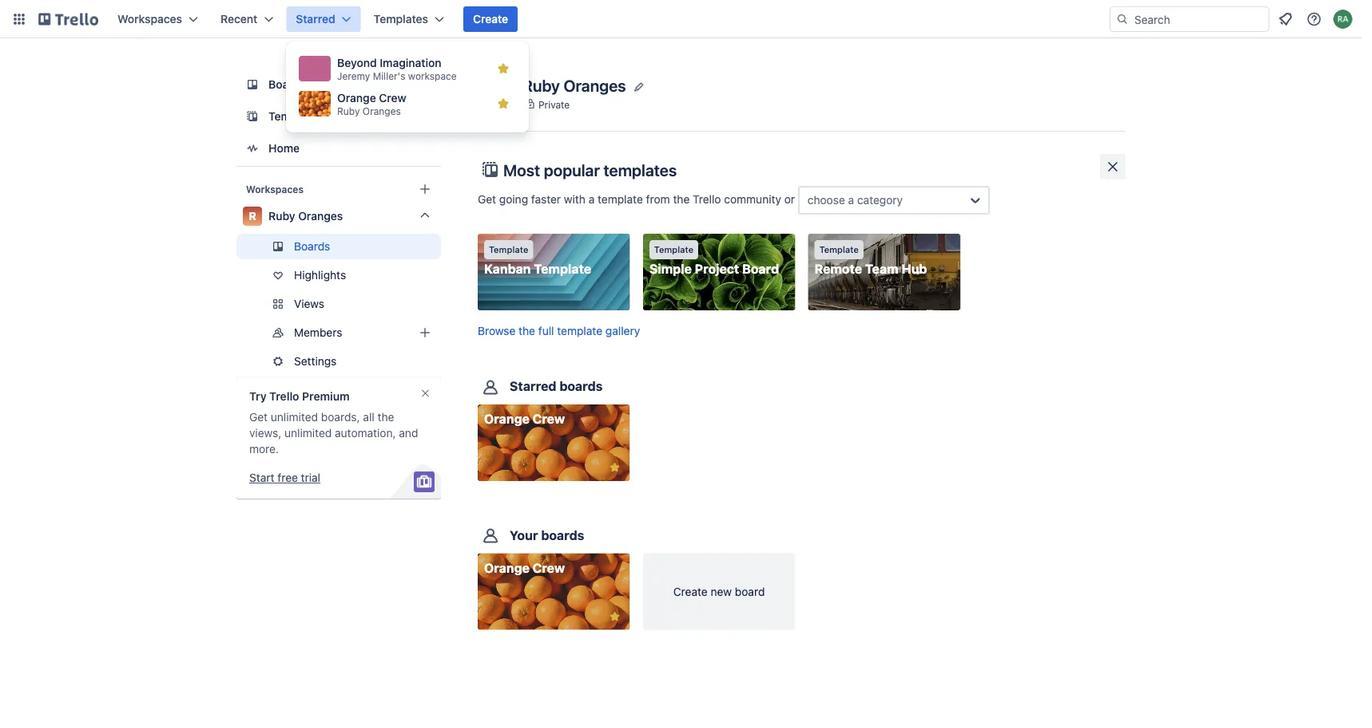 Task type: vqa. For each thing, say whether or not it's contained in the screenshot.
Burndowns
no



Task type: describe. For each thing, give the bounding box(es) containing it.
create for create new board
[[673, 585, 708, 599]]

2 vertical spatial ruby
[[268, 210, 295, 223]]

try trello premium get unlimited boards, all the views, unlimited automation, and more.
[[249, 390, 418, 456]]

search image
[[1116, 13, 1129, 26]]

automation,
[[335, 427, 396, 440]]

recent
[[221, 12, 257, 26]]

starred for starred boards
[[510, 379, 556, 394]]

project
[[695, 262, 739, 277]]

community
[[724, 193, 781, 206]]

start free trial
[[249, 472, 320, 485]]

from
[[646, 193, 670, 206]]

orange crew ruby oranges
[[337, 91, 406, 117]]

and
[[399, 427, 418, 440]]

starred button
[[286, 6, 361, 32]]

get going faster with a template from the trello community or
[[478, 193, 798, 206]]

boards for starred boards
[[559, 379, 603, 394]]

remote
[[814, 262, 862, 277]]

browse the full template gallery
[[478, 325, 640, 338]]

template for simple
[[654, 245, 693, 255]]

choose
[[807, 194, 845, 207]]

Search field
[[1129, 7, 1269, 31]]

1 horizontal spatial ruby oranges
[[522, 76, 626, 95]]

board image
[[243, 75, 262, 94]]

jeremy
[[337, 70, 370, 81]]

1 vertical spatial the
[[519, 325, 535, 338]]

premium
[[302, 390, 350, 403]]

going
[[499, 193, 528, 206]]

board
[[742, 262, 779, 277]]

1 horizontal spatial workspaces
[[246, 184, 304, 195]]

template remote team hub
[[814, 245, 927, 277]]

ruby anderson (rubyanderson7) image
[[1333, 10, 1352, 29]]

private
[[538, 99, 570, 110]]

views,
[[249, 427, 281, 440]]

starred for starred
[[296, 12, 335, 26]]

1 vertical spatial template
[[557, 325, 602, 338]]

oranges inside orange crew ruby oranges
[[363, 105, 401, 117]]

browse the full template gallery link
[[478, 325, 640, 338]]

ruby inside orange crew ruby oranges
[[337, 105, 360, 117]]

templates inside 'link'
[[268, 110, 323, 123]]

open information menu image
[[1306, 11, 1322, 27]]

1 vertical spatial unlimited
[[284, 427, 332, 440]]

with
[[564, 193, 585, 206]]

choose a category
[[807, 194, 903, 207]]

create for create
[[473, 12, 508, 26]]

try
[[249, 390, 267, 403]]

highlights
[[294, 269, 346, 282]]

templates button
[[364, 6, 454, 32]]

boards for your boards
[[541, 528, 584, 543]]

2 horizontal spatial ruby
[[522, 76, 560, 95]]

1 boards link from the top
[[236, 70, 441, 99]]

1 horizontal spatial a
[[848, 194, 854, 207]]

browse
[[478, 325, 516, 338]]

click to unstar this board. it will be removed from your starred list. image
[[608, 610, 622, 624]]

create a workspace image
[[415, 180, 435, 199]]

orange crew for click to unstar this board. it will be removed from your starred list. icon
[[484, 412, 565, 427]]

kanban
[[484, 262, 531, 277]]

settings link
[[236, 349, 441, 375]]

views
[[294, 298, 324, 311]]

1 horizontal spatial trello
[[693, 193, 721, 206]]

orange for click to unstar this board. it will be removed from your starred list. image
[[484, 561, 530, 576]]

the for try trello premium get unlimited boards, all the views, unlimited automation, and more.
[[377, 411, 394, 424]]

more.
[[249, 443, 279, 456]]

template kanban template
[[484, 245, 591, 277]]

category
[[857, 194, 903, 207]]

1 orange crew link from the top
[[478, 405, 630, 482]]

trial
[[301, 472, 320, 485]]

0 vertical spatial template
[[598, 193, 643, 206]]

workspace
[[408, 70, 457, 81]]

full
[[538, 325, 554, 338]]

2 orange crew link from the top
[[478, 554, 630, 631]]

orange inside orange crew ruby oranges
[[337, 91, 376, 105]]

crew for click to unstar this board. it will be removed from your starred list. image
[[533, 561, 565, 576]]

back to home image
[[38, 6, 98, 32]]



Task type: locate. For each thing, give the bounding box(es) containing it.
1 vertical spatial get
[[249, 411, 268, 424]]

boards
[[268, 78, 306, 91], [294, 240, 330, 253]]

trello inside try trello premium get unlimited boards, all the views, unlimited automation, and more.
[[269, 390, 299, 403]]

1 vertical spatial trello
[[269, 390, 299, 403]]

boards up highlights
[[294, 240, 330, 253]]

starred down "full" in the top of the page
[[510, 379, 556, 394]]

1 horizontal spatial starred
[[510, 379, 556, 394]]

crew inside orange crew ruby oranges
[[379, 91, 406, 105]]

1 orange crew from the top
[[484, 412, 565, 427]]

crew down "your boards"
[[533, 561, 565, 576]]

1 horizontal spatial create
[[673, 585, 708, 599]]

0 horizontal spatial trello
[[269, 390, 299, 403]]

0 horizontal spatial oranges
[[298, 210, 343, 223]]

orange crew link down "your boards"
[[478, 554, 630, 631]]

starred right 'recent' popup button
[[296, 12, 335, 26]]

orange crew link
[[478, 405, 630, 482], [478, 554, 630, 631]]

boards link up highlights link
[[236, 234, 441, 260]]

0 horizontal spatial get
[[249, 411, 268, 424]]

members
[[294, 326, 342, 340]]

unlimited
[[271, 411, 318, 424], [284, 427, 332, 440]]

unlimited up 'views,' at the left bottom
[[271, 411, 318, 424]]

template up simple
[[654, 245, 693, 255]]

1 vertical spatial ruby oranges
[[268, 210, 343, 223]]

primary element
[[0, 0, 1362, 38]]

create left 'new'
[[673, 585, 708, 599]]

1 vertical spatial workspaces
[[246, 184, 304, 195]]

1 vertical spatial boards
[[294, 240, 330, 253]]

1 vertical spatial r
[[249, 210, 256, 223]]

0 horizontal spatial starred
[[296, 12, 335, 26]]

trello right "try" at the left bottom of the page
[[269, 390, 299, 403]]

1 horizontal spatial oranges
[[363, 105, 401, 117]]

1 horizontal spatial ruby
[[337, 105, 360, 117]]

trello left community
[[693, 193, 721, 206]]

get up 'views,' at the left bottom
[[249, 411, 268, 424]]

home image
[[243, 139, 262, 158]]

trello
[[693, 193, 721, 206], [269, 390, 299, 403]]

beyond imagination jeremy miller's workspace
[[337, 56, 457, 81]]

hub
[[902, 262, 927, 277]]

create new board
[[673, 585, 765, 599]]

1 vertical spatial create
[[673, 585, 708, 599]]

oranges
[[564, 76, 626, 95], [363, 105, 401, 117], [298, 210, 343, 223]]

1 vertical spatial boards link
[[236, 234, 441, 260]]

template for kanban
[[489, 245, 528, 255]]

template down templates
[[598, 193, 643, 206]]

1 vertical spatial templates
[[268, 110, 323, 123]]

r inside button
[[481, 77, 500, 111]]

create button
[[463, 6, 518, 32]]

1 vertical spatial orange crew link
[[478, 554, 630, 631]]

template for remote
[[819, 245, 859, 255]]

1 vertical spatial orange crew
[[484, 561, 565, 576]]

add image
[[415, 324, 435, 343]]

ruby down home
[[268, 210, 295, 223]]

0 vertical spatial starred icon image
[[497, 62, 510, 75]]

beyond
[[337, 56, 377, 69]]

ruby up private
[[522, 76, 560, 95]]

0 horizontal spatial create
[[473, 12, 508, 26]]

crew
[[379, 91, 406, 105], [533, 412, 565, 427], [533, 561, 565, 576]]

get
[[478, 193, 496, 206], [249, 411, 268, 424]]

1 vertical spatial oranges
[[363, 105, 401, 117]]

orange crew link down "starred boards" on the bottom
[[478, 405, 630, 482]]

templates up imagination
[[374, 12, 428, 26]]

template right "full" in the top of the page
[[557, 325, 602, 338]]

a right with on the top left of the page
[[589, 193, 595, 206]]

create up r button
[[473, 12, 508, 26]]

the right all in the left of the page
[[377, 411, 394, 424]]

2 vertical spatial crew
[[533, 561, 565, 576]]

templates up home
[[268, 110, 323, 123]]

templates inside 'dropdown button'
[[374, 12, 428, 26]]

members link
[[236, 320, 441, 346]]

oranges up highlights
[[298, 210, 343, 223]]

settings
[[294, 355, 337, 368]]

boards right your
[[541, 528, 584, 543]]

crew for click to unstar this board. it will be removed from your starred list. icon
[[533, 412, 565, 427]]

orange crew
[[484, 412, 565, 427], [484, 561, 565, 576]]

0 horizontal spatial ruby
[[268, 210, 295, 223]]

home link
[[236, 134, 441, 163]]

r right the workspace
[[481, 77, 500, 111]]

highlights link
[[236, 263, 441, 288]]

2 vertical spatial the
[[377, 411, 394, 424]]

0 horizontal spatial ruby oranges
[[268, 210, 343, 223]]

orange for click to unstar this board. it will be removed from your starred list. icon
[[484, 412, 530, 427]]

0 horizontal spatial r
[[249, 210, 256, 223]]

1 horizontal spatial templates
[[374, 12, 428, 26]]

most popular templates
[[503, 161, 677, 179]]

boards link
[[236, 70, 441, 99], [236, 234, 441, 260]]

the right from
[[673, 193, 690, 206]]

1 horizontal spatial the
[[519, 325, 535, 338]]

0 vertical spatial starred
[[296, 12, 335, 26]]

team
[[865, 262, 899, 277]]

orange down your
[[484, 561, 530, 576]]

0 vertical spatial workspaces
[[117, 12, 182, 26]]

board
[[735, 585, 765, 599]]

boards,
[[321, 411, 360, 424]]

0 vertical spatial boards
[[268, 78, 306, 91]]

template board image
[[243, 107, 262, 126]]

most
[[503, 161, 540, 179]]

1 vertical spatial starred icon image
[[497, 97, 510, 110]]

2 orange crew from the top
[[484, 561, 565, 576]]

starred icon image left private
[[497, 97, 510, 110]]

1 horizontal spatial r
[[481, 77, 500, 111]]

the left "full" in the top of the page
[[519, 325, 535, 338]]

get inside try trello premium get unlimited boards, all the views, unlimited automation, and more.
[[249, 411, 268, 424]]

0 vertical spatial ruby
[[522, 76, 560, 95]]

start
[[249, 472, 274, 485]]

1 vertical spatial ruby
[[337, 105, 360, 117]]

template inside template remote team hub
[[819, 245, 859, 255]]

get left going
[[478, 193, 496, 206]]

0 horizontal spatial the
[[377, 411, 394, 424]]

boards
[[559, 379, 603, 394], [541, 528, 584, 543]]

boards link down beyond
[[236, 70, 441, 99]]

ruby
[[522, 76, 560, 95], [337, 105, 360, 117], [268, 210, 295, 223]]

home
[[268, 142, 300, 155]]

template up remote
[[819, 245, 859, 255]]

templates link
[[236, 102, 441, 131]]

r down home icon
[[249, 210, 256, 223]]

workspaces inside workspaces popup button
[[117, 12, 182, 26]]

workspaces button
[[108, 6, 208, 32]]

gallery
[[605, 325, 640, 338]]

free
[[277, 472, 298, 485]]

create inside button
[[473, 12, 508, 26]]

1 vertical spatial orange
[[484, 412, 530, 427]]

the for get going faster with a template from the trello community or
[[673, 193, 690, 206]]

0 vertical spatial orange crew link
[[478, 405, 630, 482]]

a right the choose
[[848, 194, 854, 207]]

new
[[711, 585, 732, 599]]

your
[[510, 528, 538, 543]]

oranges up private
[[564, 76, 626, 95]]

crew down miller's
[[379, 91, 406, 105]]

miller's
[[373, 70, 405, 81]]

unlimited down boards, at the bottom
[[284, 427, 332, 440]]

ruby oranges
[[522, 76, 626, 95], [268, 210, 343, 223]]

oranges down miller's
[[363, 105, 401, 117]]

starred icon image down create button
[[497, 62, 510, 75]]

all
[[363, 411, 374, 424]]

popular
[[544, 161, 600, 179]]

orange down "starred boards" on the bottom
[[484, 412, 530, 427]]

0 vertical spatial crew
[[379, 91, 406, 105]]

crew down "starred boards" on the bottom
[[533, 412, 565, 427]]

0 vertical spatial the
[[673, 193, 690, 206]]

orange crew down "starred boards" on the bottom
[[484, 412, 565, 427]]

starred boards
[[510, 379, 603, 394]]

template inside the "template simple project board"
[[654, 245, 693, 255]]

0 vertical spatial r
[[481, 77, 500, 111]]

0 vertical spatial templates
[[374, 12, 428, 26]]

simple
[[649, 262, 692, 277]]

0 vertical spatial create
[[473, 12, 508, 26]]

0 vertical spatial boards link
[[236, 70, 441, 99]]

0 vertical spatial orange crew
[[484, 412, 565, 427]]

0 horizontal spatial workspaces
[[117, 12, 182, 26]]

orange
[[337, 91, 376, 105], [484, 412, 530, 427], [484, 561, 530, 576]]

1 vertical spatial starred
[[510, 379, 556, 394]]

ruby oranges up private
[[522, 76, 626, 95]]

boards down browse the full template gallery link
[[559, 379, 603, 394]]

start free trial button
[[249, 471, 320, 486]]

templates
[[603, 161, 677, 179]]

2 starred icon image from the top
[[497, 97, 510, 110]]

2 boards link from the top
[[236, 234, 441, 260]]

0 vertical spatial boards
[[559, 379, 603, 394]]

switch to… image
[[11, 11, 27, 27]]

views link
[[236, 292, 441, 317]]

1 horizontal spatial get
[[478, 193, 496, 206]]

ruby down jeremy
[[337, 105, 360, 117]]

template
[[489, 245, 528, 255], [654, 245, 693, 255], [819, 245, 859, 255], [534, 262, 591, 277]]

0 vertical spatial oranges
[[564, 76, 626, 95]]

r
[[481, 77, 500, 111], [249, 210, 256, 223]]

2 horizontal spatial oranges
[[564, 76, 626, 95]]

0 vertical spatial get
[[478, 193, 496, 206]]

starred icon image for crew
[[497, 97, 510, 110]]

0 horizontal spatial templates
[[268, 110, 323, 123]]

2 vertical spatial oranges
[[298, 210, 343, 223]]

2 horizontal spatial the
[[673, 193, 690, 206]]

the
[[673, 193, 690, 206], [519, 325, 535, 338], [377, 411, 394, 424]]

starred
[[296, 12, 335, 26], [510, 379, 556, 394]]

recent button
[[211, 6, 283, 32]]

starred inside dropdown button
[[296, 12, 335, 26]]

your boards
[[510, 528, 584, 543]]

template right kanban
[[534, 262, 591, 277]]

1 vertical spatial boards
[[541, 528, 584, 543]]

workspaces
[[117, 12, 182, 26], [246, 184, 304, 195]]

imagination
[[380, 56, 441, 69]]

ruby oranges up highlights
[[268, 210, 343, 223]]

orange crew down your
[[484, 561, 565, 576]]

or
[[784, 193, 795, 206]]

template
[[598, 193, 643, 206], [557, 325, 602, 338]]

template simple project board
[[649, 245, 779, 277]]

r button
[[467, 70, 514, 118]]

template up kanban
[[489, 245, 528, 255]]

0 notifications image
[[1276, 10, 1295, 29]]

boards right 'board' icon
[[268, 78, 306, 91]]

faster
[[531, 193, 561, 206]]

0 horizontal spatial a
[[589, 193, 595, 206]]

starred icon image
[[497, 62, 510, 75], [497, 97, 510, 110]]

a
[[589, 193, 595, 206], [848, 194, 854, 207]]

templates
[[374, 12, 428, 26], [268, 110, 323, 123]]

0 vertical spatial unlimited
[[271, 411, 318, 424]]

0 vertical spatial orange
[[337, 91, 376, 105]]

1 starred icon image from the top
[[497, 62, 510, 75]]

the inside try trello premium get unlimited boards, all the views, unlimited automation, and more.
[[377, 411, 394, 424]]

starred icon image for imagination
[[497, 62, 510, 75]]

orange down jeremy
[[337, 91, 376, 105]]

1 vertical spatial crew
[[533, 412, 565, 427]]

create
[[473, 12, 508, 26], [673, 585, 708, 599]]

0 vertical spatial ruby oranges
[[522, 76, 626, 95]]

0 vertical spatial trello
[[693, 193, 721, 206]]

orange crew for click to unstar this board. it will be removed from your starred list. image
[[484, 561, 565, 576]]

2 vertical spatial orange
[[484, 561, 530, 576]]

click to unstar this board. it will be removed from your starred list. image
[[608, 461, 622, 475]]



